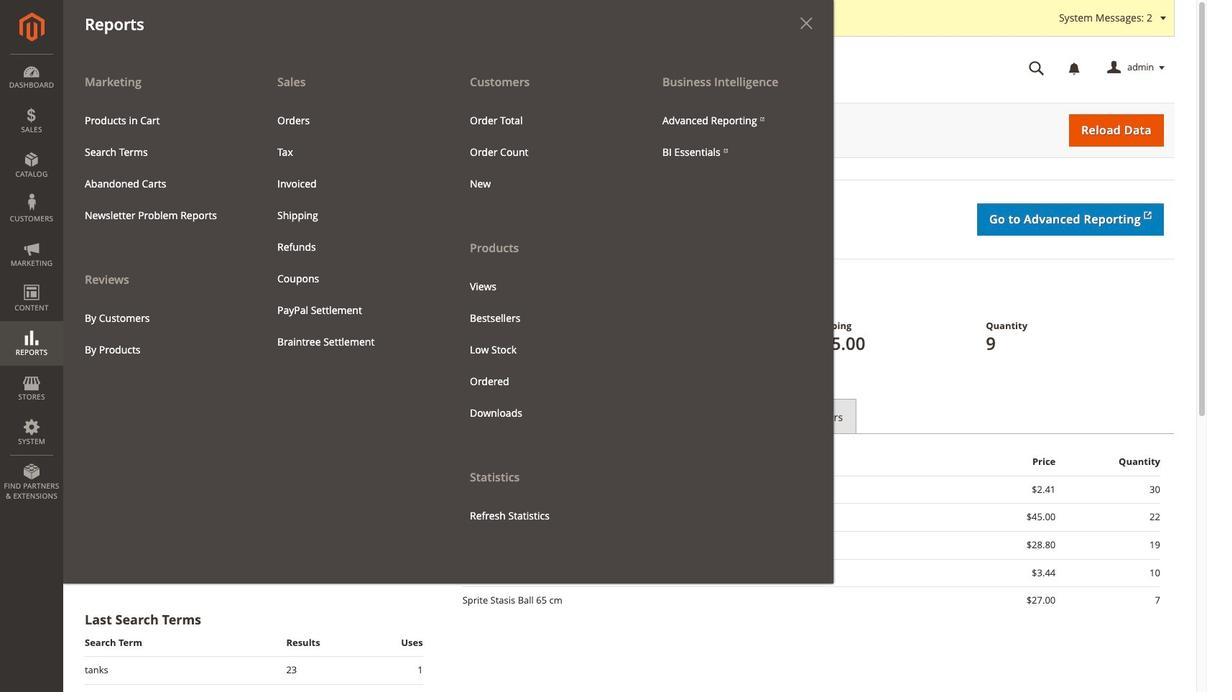 Task type: vqa. For each thing, say whether or not it's contained in the screenshot.
To text field to the left
no



Task type: locate. For each thing, give the bounding box(es) containing it.
magento admin panel image
[[19, 12, 44, 42]]

menu bar
[[0, 0, 834, 584]]

menu
[[63, 66, 834, 584], [63, 66, 256, 366], [449, 66, 641, 532], [74, 105, 245, 231], [267, 105, 438, 358], [459, 105, 630, 200], [652, 105, 823, 168], [459, 271, 630, 429], [74, 302, 245, 366]]



